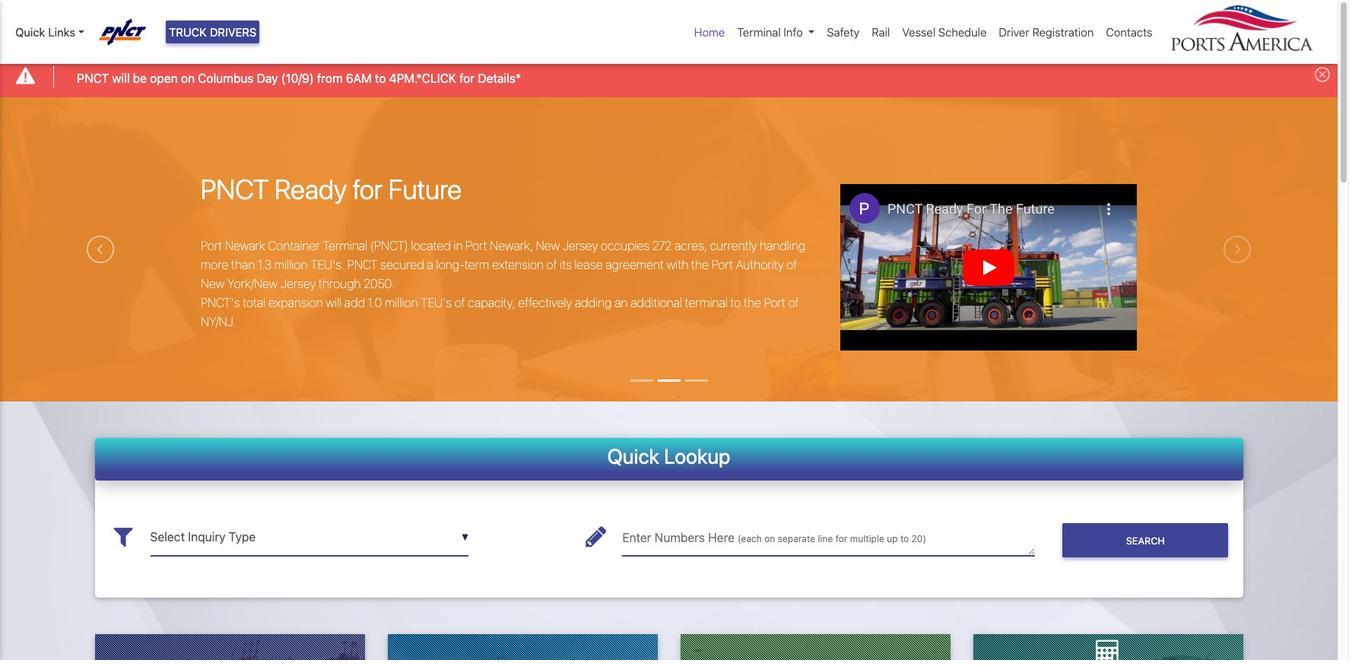 Task type: vqa. For each thing, say whether or not it's contained in the screenshot.
the bottom ANGLE RIGHT image
no



Task type: describe. For each thing, give the bounding box(es) containing it.
line
[[818, 533, 833, 545]]

numbers
[[655, 531, 705, 545]]

schedule
[[939, 25, 987, 39]]

newark
[[225, 239, 265, 252]]

for inside 'alert'
[[460, 71, 475, 85]]

long-
[[436, 258, 465, 271]]

pnct inside the port newark container terminal (pnct) located in port newark, new jersey occupies 272 acres, currently handling more than 1.3 million teu's.                                 pnct secured a long-term extension of its lease agreement with the port authority of new york/new jersey through 2050. pnct's total expansion will add 1.0 million teu's of capacity,                                 effectively adding an additional terminal to the port of ny/nj.
[[347, 258, 378, 271]]

from
[[317, 71, 343, 85]]

day
[[257, 71, 278, 85]]

vessel
[[903, 25, 936, 39]]

will inside 'alert'
[[112, 71, 130, 85]]

occupies
[[601, 239, 650, 252]]

enter
[[623, 531, 652, 545]]

through
[[319, 277, 361, 290]]

home link
[[688, 17, 731, 47]]

ny/nj.
[[201, 315, 236, 328]]

handling
[[760, 239, 806, 252]]

columbus
[[198, 71, 254, 85]]

quick lookup
[[608, 444, 731, 468]]

driver
[[999, 25, 1030, 39]]

authority
[[736, 258, 784, 271]]

york/new
[[227, 277, 278, 290]]

a
[[427, 258, 434, 271]]

safety link
[[821, 17, 866, 47]]

1 horizontal spatial terminal
[[737, 25, 781, 39]]

located
[[411, 239, 451, 252]]

more
[[201, 258, 228, 271]]

safety
[[827, 25, 860, 39]]

pnct will be open on columbus day (10/9) from 6am to 4pm.*click for details*
[[77, 71, 521, 85]]

lease
[[575, 258, 603, 271]]

vessel schedule link
[[896, 17, 993, 47]]

total
[[243, 296, 266, 309]]

expansion
[[268, 296, 323, 309]]

pnct for pnct will be open on columbus day (10/9) from 6am to 4pm.*click for details*
[[77, 71, 109, 85]]

driver registration
[[999, 25, 1094, 39]]

1.3
[[258, 258, 272, 271]]

an
[[615, 296, 628, 309]]

vessel schedule
[[903, 25, 987, 39]]

details*
[[478, 71, 521, 85]]

pnct ready for future image
[[0, 97, 1338, 487]]

(each
[[738, 533, 762, 545]]

term
[[465, 258, 489, 271]]

search button
[[1063, 524, 1229, 558]]

2050.
[[364, 277, 394, 290]]

will inside the port newark container terminal (pnct) located in port newark, new jersey occupies 272 acres, currently handling more than 1.3 million teu's.                                 pnct secured a long-term extension of its lease agreement with the port authority of new york/new jersey through 2050. pnct's total expansion will add 1.0 million teu's of capacity,                                 effectively adding an additional terminal to the port of ny/nj.
[[326, 296, 342, 309]]

20)
[[912, 533, 927, 545]]

teu's
[[421, 296, 452, 309]]

(pnct)
[[370, 239, 408, 252]]

container
[[268, 239, 320, 252]]

terminal inside the port newark container terminal (pnct) located in port newark, new jersey occupies 272 acres, currently handling more than 1.3 million teu's.                                 pnct secured a long-term extension of its lease agreement with the port authority of new york/new jersey through 2050. pnct's total expansion will add 1.0 million teu's of capacity,                                 effectively adding an additional terminal to the port of ny/nj.
[[323, 239, 368, 252]]

additional
[[631, 296, 683, 309]]

future
[[389, 173, 462, 206]]

1 vertical spatial new
[[201, 277, 225, 290]]

to inside the port newark container terminal (pnct) located in port newark, new jersey occupies 272 acres, currently handling more than 1.3 million teu's.                                 pnct secured a long-term extension of its lease agreement with the port authority of new york/new jersey through 2050. pnct's total expansion will add 1.0 million teu's of capacity,                                 effectively adding an additional terminal to the port of ny/nj.
[[731, 296, 741, 309]]

truck drivers link
[[166, 21, 260, 44]]

terminal info
[[737, 25, 803, 39]]

newark,
[[490, 239, 533, 252]]

open
[[150, 71, 178, 85]]

272
[[653, 239, 672, 252]]

quick for quick lookup
[[608, 444, 660, 468]]

in
[[454, 239, 463, 252]]

links
[[48, 25, 75, 39]]



Task type: locate. For each thing, give the bounding box(es) containing it.
adding
[[575, 296, 612, 309]]

registration
[[1033, 25, 1094, 39]]

rail
[[872, 25, 890, 39]]

search
[[1127, 535, 1165, 547]]

pnct's
[[201, 296, 240, 309]]

terminal up 'teu's.'
[[323, 239, 368, 252]]

0 horizontal spatial on
[[181, 71, 195, 85]]

the down authority
[[744, 296, 761, 309]]

0 horizontal spatial quick
[[15, 25, 45, 39]]

1 horizontal spatial the
[[744, 296, 761, 309]]

terminal
[[737, 25, 781, 39], [323, 239, 368, 252]]

4pm.*click
[[389, 71, 456, 85]]

teu's.
[[310, 258, 345, 271]]

to right 6am
[[375, 71, 386, 85]]

pnct inside 'alert'
[[77, 71, 109, 85]]

1 vertical spatial million
[[385, 296, 418, 309]]

2 horizontal spatial to
[[901, 533, 909, 545]]

1 horizontal spatial will
[[326, 296, 342, 309]]

0 horizontal spatial jersey
[[281, 277, 316, 290]]

secured
[[380, 258, 424, 271]]

million right 1.0 on the top of page
[[385, 296, 418, 309]]

than
[[231, 258, 255, 271]]

1 horizontal spatial new
[[536, 239, 560, 252]]

1 horizontal spatial quick
[[608, 444, 660, 468]]

acres,
[[675, 239, 708, 252]]

on for columbus
[[181, 71, 195, 85]]

truck
[[169, 25, 207, 39]]

port right in
[[466, 239, 487, 252]]

0 vertical spatial terminal
[[737, 25, 781, 39]]

0 horizontal spatial the
[[692, 258, 709, 271]]

1 vertical spatial to
[[731, 296, 741, 309]]

currently
[[710, 239, 757, 252]]

(10/9)
[[281, 71, 314, 85]]

to
[[375, 71, 386, 85], [731, 296, 741, 309], [901, 533, 909, 545]]

pnct will be open on columbus day (10/9) from 6am to 4pm.*click for details* link
[[77, 69, 521, 87]]

port down authority
[[764, 296, 786, 309]]

0 vertical spatial pnct
[[77, 71, 109, 85]]

million
[[274, 258, 308, 271], [385, 296, 418, 309]]

quick
[[15, 25, 45, 39], [608, 444, 660, 468]]

pnct
[[77, 71, 109, 85], [201, 173, 269, 206], [347, 258, 378, 271]]

on right open
[[181, 71, 195, 85]]

on right (each
[[765, 533, 775, 545]]

1 horizontal spatial on
[[765, 533, 775, 545]]

will left be
[[112, 71, 130, 85]]

capacity,
[[468, 296, 516, 309]]

rail link
[[866, 17, 896, 47]]

6am
[[346, 71, 372, 85]]

pnct ready for future
[[201, 173, 462, 206]]

1 vertical spatial terminal
[[323, 239, 368, 252]]

new up its
[[536, 239, 560, 252]]

the
[[692, 258, 709, 271], [744, 296, 761, 309]]

0 vertical spatial the
[[692, 258, 709, 271]]

terminal left info
[[737, 25, 781, 39]]

0 horizontal spatial new
[[201, 277, 225, 290]]

pnct up newark
[[201, 173, 269, 206]]

1 vertical spatial on
[[765, 533, 775, 545]]

1 vertical spatial will
[[326, 296, 342, 309]]

lookup
[[664, 444, 731, 468]]

pnct left be
[[77, 71, 109, 85]]

2 horizontal spatial for
[[836, 533, 848, 545]]

0 horizontal spatial terminal
[[323, 239, 368, 252]]

extension
[[492, 258, 544, 271]]

1 vertical spatial pnct
[[201, 173, 269, 206]]

truck drivers
[[169, 25, 257, 39]]

2 vertical spatial for
[[836, 533, 848, 545]]

driver registration link
[[993, 17, 1100, 47]]

1 vertical spatial quick
[[608, 444, 660, 468]]

for inside enter numbers here (each on separate line for multiple up to 20)
[[836, 533, 848, 545]]

drivers
[[210, 25, 257, 39]]

quick links link
[[15, 24, 84, 41]]

0 horizontal spatial for
[[353, 173, 383, 206]]

0 vertical spatial new
[[536, 239, 560, 252]]

None text field
[[150, 519, 469, 556], [623, 519, 1036, 556], [150, 519, 469, 556], [623, 519, 1036, 556]]

on inside 'alert'
[[181, 71, 195, 85]]

to inside 'alert'
[[375, 71, 386, 85]]

0 horizontal spatial million
[[274, 258, 308, 271]]

1 vertical spatial the
[[744, 296, 761, 309]]

will
[[112, 71, 130, 85], [326, 296, 342, 309]]

agreement
[[606, 258, 664, 271]]

contacts link
[[1100, 17, 1159, 47]]

for right line
[[836, 533, 848, 545]]

quick left links
[[15, 25, 45, 39]]

new down more
[[201, 277, 225, 290]]

0 vertical spatial million
[[274, 258, 308, 271]]

1 horizontal spatial to
[[731, 296, 741, 309]]

new
[[536, 239, 560, 252], [201, 277, 225, 290]]

separate
[[778, 533, 816, 545]]

2 horizontal spatial pnct
[[347, 258, 378, 271]]

here
[[708, 531, 735, 545]]

0 horizontal spatial pnct
[[77, 71, 109, 85]]

to right up
[[901, 533, 909, 545]]

1 horizontal spatial million
[[385, 296, 418, 309]]

for right ready
[[353, 173, 383, 206]]

on for separate
[[765, 533, 775, 545]]

port
[[201, 239, 222, 252], [466, 239, 487, 252], [712, 258, 733, 271], [764, 296, 786, 309]]

jersey
[[563, 239, 598, 252], [281, 277, 316, 290]]

1.0
[[368, 296, 382, 309]]

▼
[[462, 532, 469, 543]]

0 vertical spatial quick
[[15, 25, 45, 39]]

port up more
[[201, 239, 222, 252]]

1 horizontal spatial jersey
[[563, 239, 598, 252]]

close image
[[1315, 67, 1331, 82]]

jersey up lease
[[563, 239, 598, 252]]

on
[[181, 71, 195, 85], [765, 533, 775, 545]]

terminal
[[685, 296, 728, 309]]

effectively
[[518, 296, 572, 309]]

quick links
[[15, 25, 75, 39]]

0 horizontal spatial will
[[112, 71, 130, 85]]

0 horizontal spatial to
[[375, 71, 386, 85]]

terminal info link
[[731, 17, 821, 47]]

quick inside the quick links link
[[15, 25, 45, 39]]

1 vertical spatial for
[[353, 173, 383, 206]]

0 vertical spatial jersey
[[563, 239, 598, 252]]

for left details*
[[460, 71, 475, 85]]

home
[[695, 25, 725, 39]]

to right terminal
[[731, 296, 741, 309]]

0 vertical spatial to
[[375, 71, 386, 85]]

port newark container terminal (pnct) located in port newark, new jersey occupies 272 acres, currently handling more than 1.3 million teu's.                                 pnct secured a long-term extension of its lease agreement with the port authority of new york/new jersey through 2050. pnct's total expansion will add 1.0 million teu's of capacity,                                 effectively adding an additional terminal to the port of ny/nj.
[[201, 239, 806, 328]]

0 vertical spatial for
[[460, 71, 475, 85]]

1 vertical spatial jersey
[[281, 277, 316, 290]]

1 horizontal spatial pnct
[[201, 173, 269, 206]]

quick for quick links
[[15, 25, 45, 39]]

multiple
[[850, 533, 885, 545]]

jersey up expansion
[[281, 277, 316, 290]]

of
[[547, 258, 557, 271], [787, 258, 797, 271], [455, 296, 465, 309], [789, 296, 799, 309]]

to inside enter numbers here (each on separate line for multiple up to 20)
[[901, 533, 909, 545]]

pnct will be open on columbus day (10/9) from 6am to 4pm.*click for details* alert
[[0, 56, 1338, 97]]

2 vertical spatial to
[[901, 533, 909, 545]]

the down the acres,
[[692, 258, 709, 271]]

info
[[784, 25, 803, 39]]

0 vertical spatial on
[[181, 71, 195, 85]]

to for for
[[901, 533, 909, 545]]

add
[[344, 296, 365, 309]]

ready
[[275, 173, 347, 206]]

be
[[133, 71, 147, 85]]

for
[[460, 71, 475, 85], [353, 173, 383, 206], [836, 533, 848, 545]]

pnct up 2050.
[[347, 258, 378, 271]]

enter numbers here (each on separate line for multiple up to 20)
[[623, 531, 927, 545]]

pnct for pnct ready for future
[[201, 173, 269, 206]]

will down through
[[326, 296, 342, 309]]

1 horizontal spatial for
[[460, 71, 475, 85]]

2 vertical spatial pnct
[[347, 258, 378, 271]]

with
[[667, 258, 689, 271]]

contacts
[[1106, 25, 1153, 39]]

0 vertical spatial will
[[112, 71, 130, 85]]

on inside enter numbers here (each on separate line for multiple up to 20)
[[765, 533, 775, 545]]

quick left lookup
[[608, 444, 660, 468]]

up
[[887, 533, 898, 545]]

to for (10/9)
[[375, 71, 386, 85]]

port down currently on the top right of page
[[712, 258, 733, 271]]

million down the container
[[274, 258, 308, 271]]

its
[[560, 258, 572, 271]]



